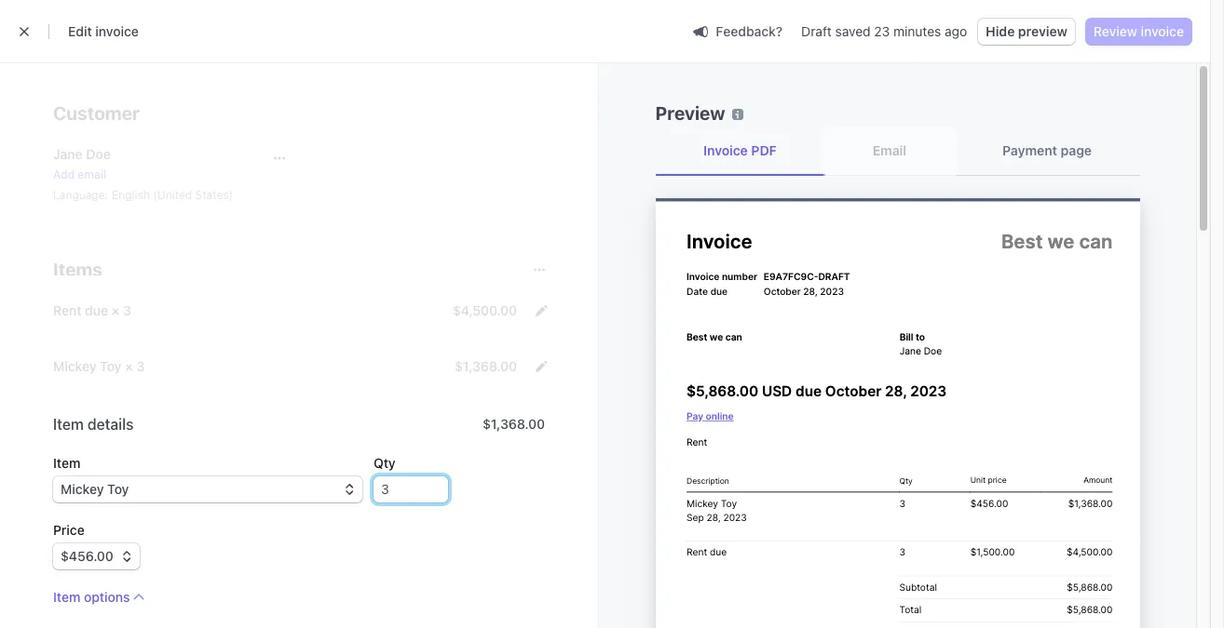 Task type: describe. For each thing, give the bounding box(es) containing it.
details
[[88, 416, 134, 433]]

email tab
[[825, 127, 954, 175]]

0 vertical spatial $1,368.00
[[455, 359, 517, 374]]

invoice pdf
[[703, 143, 777, 158]]

payment
[[1002, 143, 1057, 158]]

payment page
[[1002, 143, 1092, 158]]

draft
[[801, 23, 832, 39]]

$456.00
[[61, 549, 113, 564]]

mickey toy button
[[53, 477, 362, 503]]

svg image
[[536, 306, 547, 317]]

invoice for review invoice
[[1141, 23, 1184, 39]]

jane
[[53, 146, 83, 162]]

review invoice
[[1093, 23, 1184, 39]]

edit invoice
[[68, 23, 139, 39]]

jane doe add email language: english (united states)
[[53, 146, 233, 202]]

item for item
[[53, 456, 80, 471]]

add email button
[[53, 168, 106, 183]]

draft saved 23 minutes ago
[[801, 23, 967, 39]]

3 for mickey toy × 3
[[137, 359, 145, 374]]

qty
[[374, 456, 396, 471]]

item details
[[53, 416, 134, 433]]

english
[[112, 188, 150, 202]]

customer
[[53, 102, 140, 124]]

page
[[1061, 143, 1092, 158]]

mickey for mickey toy × 3
[[53, 359, 96, 374]]

invoice for edit invoice
[[95, 23, 139, 39]]

preview
[[1018, 23, 1067, 39]]

mickey toy × 3
[[53, 359, 145, 374]]

svg image inside $456.00 popup button
[[121, 552, 132, 563]]

feedback?
[[716, 23, 783, 39]]

pdf
[[751, 143, 777, 158]]

minutes
[[893, 23, 941, 39]]



Task type: locate. For each thing, give the bounding box(es) containing it.
1 horizontal spatial 3
[[137, 359, 145, 374]]

0 horizontal spatial ×
[[111, 303, 120, 319]]

due
[[85, 303, 108, 319]]

toy inside mickey toy dropdown button
[[107, 482, 129, 497]]

× right due
[[111, 303, 120, 319]]

language:
[[53, 188, 108, 202]]

item options
[[53, 590, 130, 605]]

hide preview
[[986, 23, 1067, 39]]

review invoice button
[[1086, 19, 1191, 45]]

mickey down 'rent'
[[53, 359, 96, 374]]

mickey
[[53, 359, 96, 374], [61, 482, 104, 497]]

1 vertical spatial item
[[53, 456, 80, 471]]

1 vertical spatial 3
[[137, 359, 145, 374]]

add
[[53, 168, 75, 182]]

1 vertical spatial ×
[[125, 359, 133, 374]]

options
[[84, 590, 130, 605]]

items
[[53, 259, 102, 280]]

saved
[[835, 23, 871, 39]]

2 invoice from the left
[[1141, 23, 1184, 39]]

None text field
[[374, 477, 448, 503]]

tab list containing invoice pdf
[[655, 127, 1140, 176]]

svg image for customer
[[274, 153, 285, 164]]

3 for rent due × 3
[[123, 303, 131, 319]]

invoice right review
[[1141, 23, 1184, 39]]

review
[[1093, 23, 1137, 39]]

0 vertical spatial item
[[53, 416, 84, 433]]

doe
[[86, 146, 111, 162]]

item inside item options button
[[53, 590, 80, 605]]

1 vertical spatial mickey
[[61, 482, 104, 497]]

toy
[[100, 359, 122, 374], [107, 482, 129, 497]]

hide preview button
[[978, 19, 1075, 45]]

$4,500.00
[[453, 303, 517, 319]]

feedback? button
[[686, 18, 790, 44]]

0 vertical spatial 3
[[123, 303, 131, 319]]

2 item from the top
[[53, 456, 80, 471]]

1 vertical spatial toy
[[107, 482, 129, 497]]

states)
[[195, 188, 233, 202]]

mickey up price
[[61, 482, 104, 497]]

email
[[78, 168, 106, 182]]

1 horizontal spatial ×
[[125, 359, 133, 374]]

item for item details
[[53, 416, 84, 433]]

0 horizontal spatial svg image
[[121, 552, 132, 563]]

1 invoice from the left
[[95, 23, 139, 39]]

mickey toy
[[61, 482, 129, 497]]

invoice right the edit
[[95, 23, 139, 39]]

× for mickey toy
[[125, 359, 133, 374]]

rent due × 3
[[53, 303, 131, 319]]

rent
[[53, 303, 81, 319]]

2 horizontal spatial svg image
[[536, 361, 547, 373]]

invoice
[[95, 23, 139, 39], [1141, 23, 1184, 39]]

ago
[[945, 23, 967, 39]]

toy down details
[[107, 482, 129, 497]]

item up mickey toy
[[53, 456, 80, 471]]

item left details
[[53, 416, 84, 433]]

2 vertical spatial svg image
[[121, 552, 132, 563]]

price
[[53, 523, 85, 538]]

×
[[111, 303, 120, 319], [125, 359, 133, 374]]

edit
[[68, 23, 92, 39]]

0 horizontal spatial 3
[[123, 303, 131, 319]]

0 vertical spatial mickey
[[53, 359, 96, 374]]

1 item from the top
[[53, 416, 84, 433]]

tab list
[[655, 127, 1140, 176]]

item options button
[[53, 589, 145, 607]]

item left options
[[53, 590, 80, 605]]

mickey for mickey toy
[[61, 482, 104, 497]]

2 vertical spatial item
[[53, 590, 80, 605]]

0 vertical spatial ×
[[111, 303, 120, 319]]

item for item options
[[53, 590, 80, 605]]

hide
[[986, 23, 1015, 39]]

0 vertical spatial svg image
[[274, 153, 285, 164]]

1 vertical spatial $1,368.00
[[483, 416, 545, 432]]

toy for mickey toy
[[107, 482, 129, 497]]

toy down due
[[100, 359, 122, 374]]

3 item from the top
[[53, 590, 80, 605]]

1 vertical spatial svg image
[[536, 361, 547, 373]]

$1,368.00
[[455, 359, 517, 374], [483, 416, 545, 432]]

mickey inside dropdown button
[[61, 482, 104, 497]]

× for rent due
[[111, 303, 120, 319]]

item
[[53, 416, 84, 433], [53, 456, 80, 471], [53, 590, 80, 605]]

svg image for mickey toy
[[536, 361, 547, 373]]

invoice
[[703, 143, 748, 158]]

$456.00 button
[[53, 544, 140, 570]]

× up details
[[125, 359, 133, 374]]

email
[[873, 143, 906, 158]]

toy for mickey toy × 3
[[100, 359, 122, 374]]

3
[[123, 303, 131, 319], [137, 359, 145, 374]]

23
[[874, 23, 890, 39]]

1 horizontal spatial svg image
[[274, 153, 285, 164]]

0 vertical spatial toy
[[100, 359, 122, 374]]

0 horizontal spatial invoice
[[95, 23, 139, 39]]

svg image
[[274, 153, 285, 164], [536, 361, 547, 373], [121, 552, 132, 563]]

preview
[[655, 102, 725, 124]]

1 horizontal spatial invoice
[[1141, 23, 1184, 39]]

(united
[[153, 188, 192, 202]]

invoice inside button
[[1141, 23, 1184, 39]]



Task type: vqa. For each thing, say whether or not it's contained in the screenshot.
Toolbar containing ACH direct debit
no



